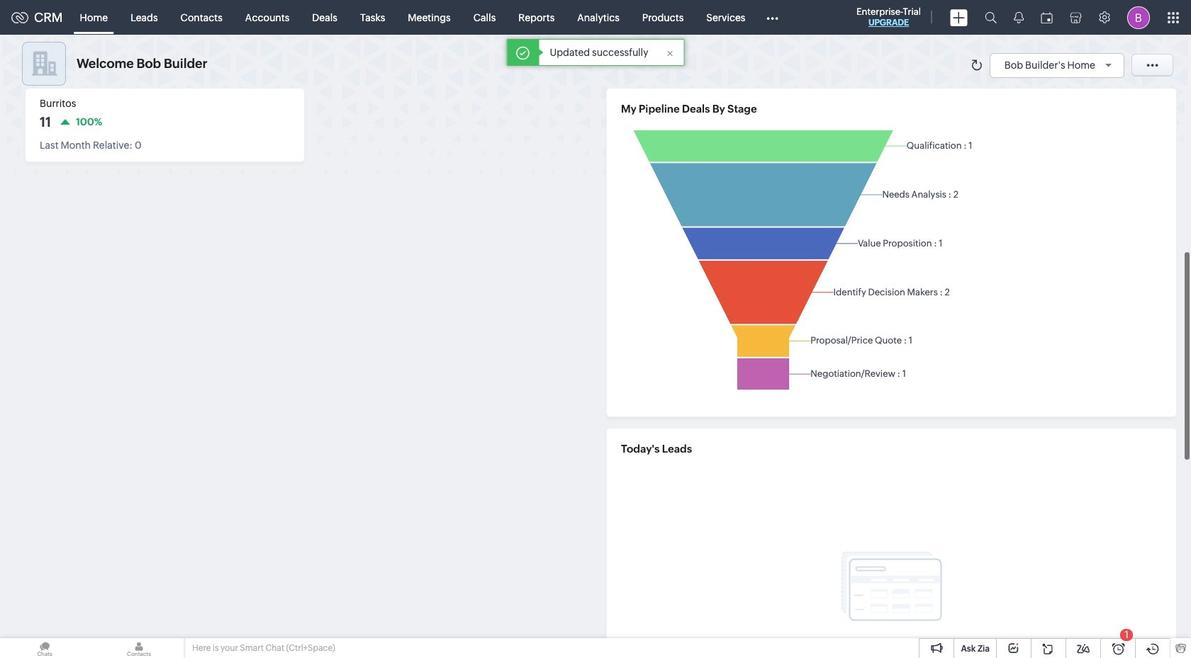 Task type: describe. For each thing, give the bounding box(es) containing it.
Other Modules field
[[757, 6, 787, 29]]

contacts image
[[94, 639, 184, 659]]

signals element
[[1005, 0, 1032, 35]]

create menu element
[[942, 0, 976, 34]]

profile element
[[1119, 0, 1159, 34]]

search image
[[985, 11, 997, 23]]



Task type: vqa. For each thing, say whether or not it's contained in the screenshot.
'Cancel' button
no



Task type: locate. For each thing, give the bounding box(es) containing it.
calendar image
[[1041, 12, 1053, 23]]

search element
[[976, 0, 1005, 35]]

chats image
[[0, 639, 89, 659]]

profile image
[[1127, 6, 1150, 29]]

signals image
[[1014, 11, 1024, 23]]

create menu image
[[950, 9, 968, 26]]

logo image
[[11, 12, 28, 23]]



